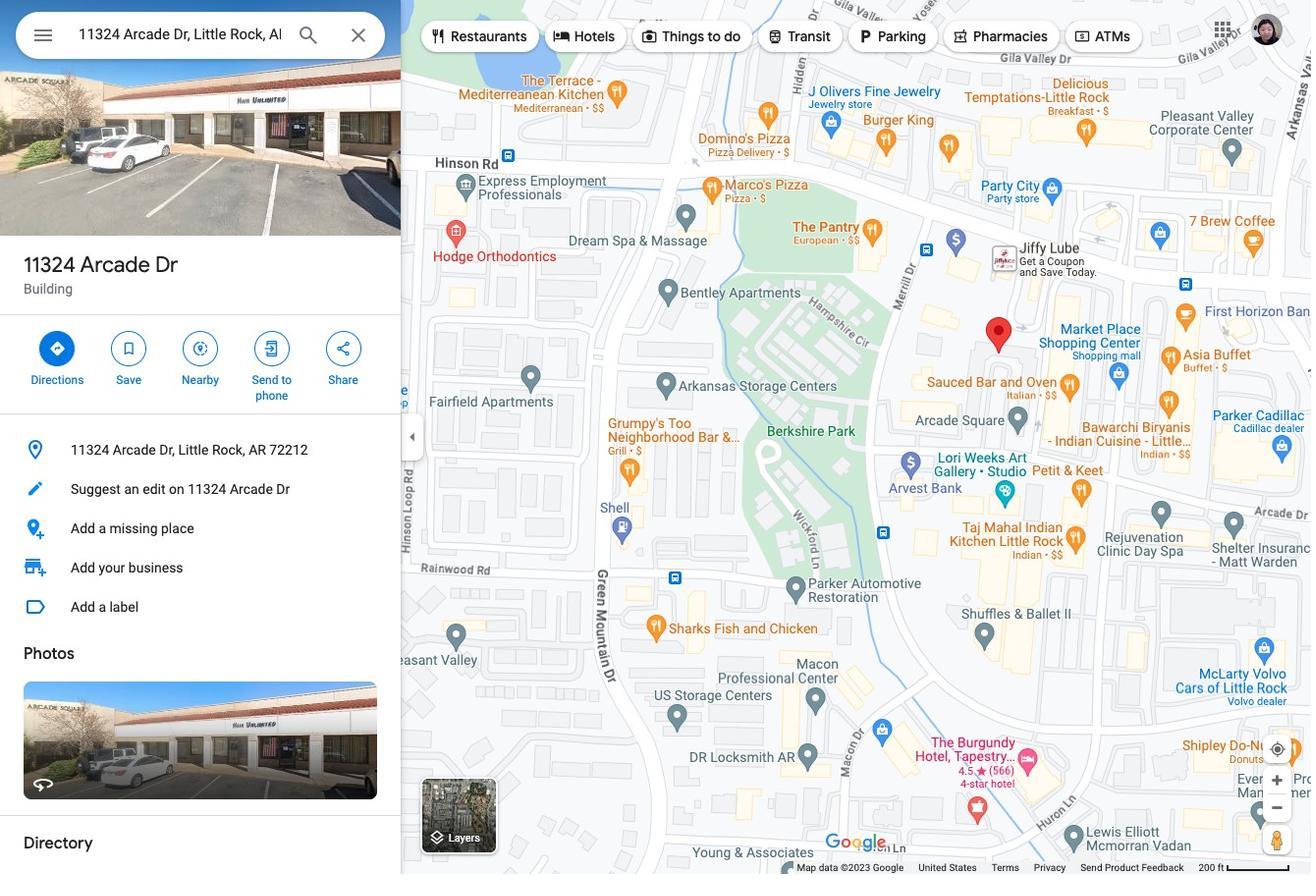 Task type: describe. For each thing, give the bounding box(es) containing it.

[[1074, 26, 1092, 47]]

 restaurants
[[429, 26, 527, 47]]

send for send product feedback
[[1081, 863, 1103, 874]]

business
[[129, 560, 183, 576]]

actions for 11324 arcade dr region
[[0, 315, 401, 414]]

a for label
[[99, 599, 106, 615]]

none field inside '11324 arcade dr, little rock, ar 72212' field
[[79, 23, 281, 46]]

photos
[[24, 645, 74, 664]]

google account: michele murakami  
(michele.murakami@adept.ai) image
[[1252, 13, 1283, 45]]

add a missing place
[[71, 521, 194, 537]]


[[641, 26, 659, 47]]

show street view coverage image
[[1264, 825, 1292, 855]]

edit
[[143, 482, 166, 497]]

11324 arcade dr, little rock, ar 72212 button
[[0, 430, 401, 470]]

to inside  things to do
[[708, 28, 721, 45]]

 atms
[[1074, 26, 1131, 47]]

footer inside google maps element
[[797, 862, 1199, 875]]

 pharmacies
[[952, 26, 1048, 47]]

to inside send to phone
[[281, 373, 292, 387]]

arcade inside the suggest an edit on 11324 arcade dr button
[[230, 482, 273, 497]]

things
[[662, 28, 705, 45]]

data
[[819, 863, 839, 874]]

united states
[[919, 863, 978, 874]]

©2023
[[841, 863, 871, 874]]

send product feedback
[[1081, 863, 1185, 874]]

show your location image
[[1270, 741, 1287, 759]]


[[120, 338, 138, 360]]

rock,
[[212, 442, 245, 458]]

directory
[[24, 834, 93, 854]]

add your business link
[[0, 548, 401, 588]]

72212
[[270, 442, 308, 458]]

feedback
[[1142, 863, 1185, 874]]

phone
[[256, 389, 288, 403]]


[[192, 338, 209, 360]]

place
[[161, 521, 194, 537]]

terms button
[[992, 862, 1020, 875]]


[[31, 22, 55, 49]]


[[857, 26, 875, 47]]

share
[[329, 373, 359, 387]]

hotels
[[575, 28, 615, 45]]

building
[[24, 281, 73, 297]]

11324 arcade dr building
[[24, 252, 178, 297]]


[[952, 26, 970, 47]]


[[553, 26, 571, 47]]


[[263, 338, 281, 360]]

11324 arcade dr main content
[[0, 0, 401, 875]]


[[767, 26, 784, 47]]

terms
[[992, 863, 1020, 874]]

zoom out image
[[1271, 801, 1285, 816]]

privacy
[[1035, 863, 1066, 874]]

add for add your business
[[71, 560, 95, 576]]

11324 Arcade Dr, Little Rock, AR 72212 field
[[16, 12, 385, 59]]

dr inside button
[[276, 482, 290, 497]]

 search field
[[16, 12, 385, 63]]

map
[[797, 863, 817, 874]]

200
[[1199, 863, 1216, 874]]

a for missing
[[99, 521, 106, 537]]

add a label button
[[0, 588, 401, 627]]

 transit
[[767, 26, 831, 47]]

product
[[1106, 863, 1140, 874]]

 hotels
[[553, 26, 615, 47]]

dr inside 11324 arcade dr building
[[155, 252, 178, 279]]

2 vertical spatial 11324
[[188, 482, 226, 497]]

your
[[99, 560, 125, 576]]

layers
[[449, 833, 480, 845]]


[[335, 338, 352, 360]]

11324 for dr
[[24, 252, 76, 279]]



Task type: vqa. For each thing, say whether or not it's contained in the screenshot.


Task type: locate. For each thing, give the bounding box(es) containing it.
arcade down ar at the bottom of page
[[230, 482, 273, 497]]

add
[[71, 521, 95, 537], [71, 560, 95, 576], [71, 599, 95, 615]]

add left your
[[71, 560, 95, 576]]

google maps element
[[0, 0, 1312, 875]]

1 vertical spatial to
[[281, 373, 292, 387]]

missing
[[110, 521, 158, 537]]

a
[[99, 521, 106, 537], [99, 599, 106, 615]]

pharmacies
[[974, 28, 1048, 45]]

add a missing place button
[[0, 509, 401, 548]]

add your business
[[71, 560, 183, 576]]

map data ©2023 google
[[797, 863, 904, 874]]

directions
[[31, 373, 84, 387]]

11324 arcade dr, little rock, ar 72212
[[71, 442, 308, 458]]

0 vertical spatial 11324
[[24, 252, 76, 279]]

add for add a label
[[71, 599, 95, 615]]

a inside "button"
[[99, 521, 106, 537]]

 things to do
[[641, 26, 741, 47]]

200 ft button
[[1199, 863, 1291, 874]]

save
[[116, 373, 142, 387]]

parking
[[879, 28, 927, 45]]

atms
[[1096, 28, 1131, 45]]

arcade left dr,
[[113, 442, 156, 458]]

2 add from the top
[[71, 560, 95, 576]]

1 add from the top
[[71, 521, 95, 537]]

states
[[950, 863, 978, 874]]

suggest
[[71, 482, 121, 497]]

1 horizontal spatial dr
[[276, 482, 290, 497]]

footer
[[797, 862, 1199, 875]]

do
[[724, 28, 741, 45]]

3 add from the top
[[71, 599, 95, 615]]

a left label
[[99, 599, 106, 615]]

11324 up 'building'
[[24, 252, 76, 279]]

send to phone
[[252, 373, 292, 403]]

1 vertical spatial a
[[99, 599, 106, 615]]

send inside button
[[1081, 863, 1103, 874]]

None field
[[79, 23, 281, 46]]

1 vertical spatial 11324
[[71, 442, 109, 458]]

privacy button
[[1035, 862, 1066, 875]]

0 vertical spatial add
[[71, 521, 95, 537]]

add down suggest
[[71, 521, 95, 537]]

1 vertical spatial arcade
[[113, 442, 156, 458]]

united states button
[[919, 862, 978, 875]]

ft
[[1218, 863, 1225, 874]]

 parking
[[857, 26, 927, 47]]

11324 for dr,
[[71, 442, 109, 458]]

1 horizontal spatial send
[[1081, 863, 1103, 874]]


[[429, 26, 447, 47]]

restaurants
[[451, 28, 527, 45]]

send for send to phone
[[252, 373, 279, 387]]

1 vertical spatial send
[[1081, 863, 1103, 874]]

footer containing map data ©2023 google
[[797, 862, 1199, 875]]

send
[[252, 373, 279, 387], [1081, 863, 1103, 874]]

add inside add your business link
[[71, 560, 95, 576]]

1 a from the top
[[99, 521, 106, 537]]

an
[[124, 482, 139, 497]]

zoom in image
[[1271, 773, 1285, 788]]

1 horizontal spatial to
[[708, 28, 721, 45]]

add a label
[[71, 599, 139, 615]]

add for add a missing place
[[71, 521, 95, 537]]

0 vertical spatial a
[[99, 521, 106, 537]]

 button
[[16, 12, 71, 63]]

arcade up "" at left
[[80, 252, 150, 279]]

send inside send to phone
[[252, 373, 279, 387]]

label
[[110, 599, 139, 615]]

add left label
[[71, 599, 95, 615]]

11324
[[24, 252, 76, 279], [71, 442, 109, 458], [188, 482, 226, 497]]

1 vertical spatial add
[[71, 560, 95, 576]]

transit
[[788, 28, 831, 45]]

little
[[178, 442, 209, 458]]

2 vertical spatial arcade
[[230, 482, 273, 497]]

11324 up suggest
[[71, 442, 109, 458]]

to
[[708, 28, 721, 45], [281, 373, 292, 387]]

to left "do"
[[708, 28, 721, 45]]

send product feedback button
[[1081, 862, 1185, 875]]

add inside add a missing place "button"
[[71, 521, 95, 537]]

arcade inside 11324 arcade dr, little rock, ar 72212 button
[[113, 442, 156, 458]]


[[49, 338, 66, 360]]

arcade
[[80, 252, 150, 279], [113, 442, 156, 458], [230, 482, 273, 497]]

nearby
[[182, 373, 219, 387]]

send up phone
[[252, 373, 279, 387]]

2 vertical spatial add
[[71, 599, 95, 615]]

0 vertical spatial to
[[708, 28, 721, 45]]

arcade for dr,
[[113, 442, 156, 458]]

dr,
[[159, 442, 175, 458]]

united
[[919, 863, 947, 874]]

suggest an edit on 11324 arcade dr button
[[0, 470, 401, 509]]

google
[[873, 863, 904, 874]]

suggest an edit on 11324 arcade dr
[[71, 482, 290, 497]]

arcade for dr
[[80, 252, 150, 279]]

dr
[[155, 252, 178, 279], [276, 482, 290, 497]]

11324 right on
[[188, 482, 226, 497]]

send left product in the right of the page
[[1081, 863, 1103, 874]]

0 vertical spatial dr
[[155, 252, 178, 279]]

0 horizontal spatial send
[[252, 373, 279, 387]]

collapse side panel image
[[402, 426, 424, 448]]

arcade inside 11324 arcade dr building
[[80, 252, 150, 279]]

1 vertical spatial dr
[[276, 482, 290, 497]]

200 ft
[[1199, 863, 1225, 874]]

2 a from the top
[[99, 599, 106, 615]]

a left missing
[[99, 521, 106, 537]]

0 vertical spatial arcade
[[80, 252, 150, 279]]

0 horizontal spatial to
[[281, 373, 292, 387]]

to up phone
[[281, 373, 292, 387]]

0 vertical spatial send
[[252, 373, 279, 387]]

11324 inside 11324 arcade dr building
[[24, 252, 76, 279]]

add inside 'add a label' button
[[71, 599, 95, 615]]

ar
[[249, 442, 266, 458]]

a inside button
[[99, 599, 106, 615]]

0 horizontal spatial dr
[[155, 252, 178, 279]]

on
[[169, 482, 184, 497]]



